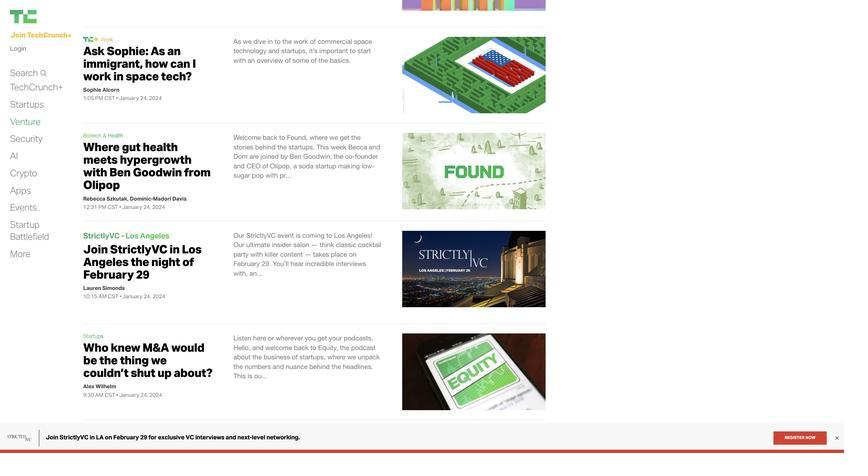 Task type: describe. For each thing, give the bounding box(es) containing it.
more link
[[10, 248, 30, 260]]

dom
[[234, 153, 248, 160]]

has
[[234, 441, 244, 448]]

angeles!
[[347, 232, 372, 239]]

biotech & health link
[[83, 133, 123, 139]]

los inside our strictlyvc event is coming to los angeles! our ultimate insider salon — think classic cocktail party with killer content — takes place on february 29. you'll hear incredible interviews with, an...
[[334, 232, 345, 239]]

the up becca
[[351, 134, 361, 141]]

2024 inside biotech & health where gut health meets hypergrowth with ben goodwin from olipop rebecca szkutak , dominic-madori davis 12:31 pm cst • january 24, 2024
[[152, 204, 165, 211]]

"it-
[[269, 431, 279, 439]]

29
[[136, 268, 149, 282]]

work link
[[101, 36, 113, 42]]

cst inside ask sophie: as an immigrant, how can i work in space tech? sophie alcorn 1:05 pm cst • january 24, 2024
[[104, 95, 115, 101]]

more
[[10, 248, 30, 260]]

from
[[184, 165, 211, 180]]

to inside our strictlyvc event is coming to los angeles! our ultimate insider salon — think classic cocktail party with killer content — takes place on february 29. you'll hear incredible interviews with, an...
[[326, 232, 332, 239]]

as inside ask sophie: as an immigrant, how can i work in space tech? sophie alcorn 1:05 pm cst • january 24, 2024
[[151, 43, 165, 58]]

venture link
[[10, 116, 41, 128]]

killer
[[265, 251, 278, 259]]

login
[[10, 44, 26, 53]]

where gut health meets hypergrowth with ben goodwin from olipop link
[[83, 140, 211, 192]]

+
[[67, 31, 72, 40]]

seed
[[314, 441, 329, 448]]

by inside deeploi, an "it-as-a-service" startup for smes, has raised $6.5 million in a seed round of funding led by european vc atomico. the one-year-o
[[244, 450, 252, 454]]

a inside deeploi, an "it-as-a-service" startup for smes, has raised $6.5 million in a seed round of funding led by european vc atomico. the one-year-o
[[309, 441, 312, 448]]

and down business
[[273, 363, 284, 371]]

techcrunch
[[27, 31, 67, 39]]

work
[[101, 36, 113, 42]]

rebecca szkutak link
[[83, 196, 127, 202]]

lauren
[[83, 285, 101, 292]]

hello,
[[234, 344, 251, 352]]

login link
[[10, 43, 26, 54]]

olipop,
[[270, 162, 292, 170]]

startup battlefield
[[10, 219, 49, 243]]

where inside welcome back to found, where we get the stories behind the startups. this week becca and dom are joined by ben goodwin, the co-founder and ceo of olipop, a soda startup making low- sugar pop with pr...
[[310, 134, 328, 141]]

as we dive in to the work of commercial space technology and startups, it's important to start with an overview of some of the basics.
[[234, 37, 372, 64]]

an inside deeploi, an "it-as-a-service" startup for smes, has raised $6.5 million in a seed round of funding led by european vc atomico. the one-year-o
[[260, 431, 267, 439]]

space inside as we dive in to the work of commercial space technology and startups, it's important to start with an overview of some of the basics.
[[354, 37, 372, 45]]

gut
[[122, 140, 141, 154]]

the down your
[[340, 344, 349, 352]]

february inside our strictlyvc event is coming to los angeles! our ultimate insider salon — think classic cocktail party with killer content — takes place on february 29. you'll hear incredible interviews with, an...
[[234, 260, 260, 268]]

january inside biotech & health where gut health meets hypergrowth with ben goodwin from olipop rebecca szkutak , dominic-madori davis 12:31 pm cst • january 24, 2024
[[122, 204, 142, 211]]

as- inside deeploi, an "it-as-a-service" startup for smes, has raised $6.5 million in a seed round of funding led by european vc atomico. the one-year-o
[[279, 431, 289, 439]]

in inside 'strictlyvc - los angeles join strictlyvc in los angeles the night of february 29 lauren simonds 10:15 am cst • january 24, 2024'
[[170, 242, 180, 257]]

• inside biotech & health where gut health meets hypergrowth with ben goodwin from olipop rebecca szkutak , dominic-madori davis 12:31 pm cst • january 24, 2024
[[119, 204, 121, 211]]

event
[[278, 232, 294, 239]]

interviews
[[336, 260, 366, 268]]

we inside listen here or wherever you get your podcasts. hello, and welcome back to equity, the podcast about the business of startups, where we unpack the numbers and nuance behind the headlines. this is ou...
[[347, 354, 356, 361]]

couldn't
[[83, 366, 128, 381]]

the inside 'strictlyvc - los angeles join strictlyvc in los angeles the night of february 29 lauren simonds 10:15 am cst • january 24, 2024'
[[131, 255, 149, 270]]

a inside welcome back to found, where we get the stories behind the startups. this week becca and dom are joined by ben goodwin, the co-founder and ceo of olipop, a soda startup making low- sugar pop with pr...
[[293, 162, 297, 170]]

alex wilhelm link
[[83, 384, 116, 391]]

with inside welcome back to found, where we get the stories behind the startups. this week becca and dom are joined by ben goodwin, the co-founder and ceo of olipop, a soda startup making low- sugar pop with pr...
[[266, 172, 278, 180]]

work inside as we dive in to the work of commercial space technology and startups, it's important to start with an overview of some of the basics.
[[294, 37, 308, 45]]

important
[[319, 47, 348, 55]]

co-
[[345, 153, 355, 160]]

equity podcast logo image
[[402, 334, 546, 411]]

get inside welcome back to found, where we get the stories behind the startups. this week becca and dom are joined by ben goodwin, the co-founder and ceo of olipop, a soda startup making low- sugar pop with pr...
[[340, 134, 350, 141]]

simonds
[[102, 285, 125, 292]]

content
[[280, 251, 303, 259]]

the left headlines.
[[332, 363, 341, 371]]

soda
[[299, 162, 314, 170]]

the down important
[[319, 56, 328, 64]]

week
[[331, 143, 346, 151]]

where inside listen here or wherever you get your podcasts. hello, and welcome back to equity, the podcast about the business of startups, where we unpack the numbers and nuance behind the headlines. this is ou...
[[328, 354, 346, 361]]

headlines.
[[343, 363, 373, 371]]

1 horizontal spatial startups link
[[83, 334, 103, 340]]

atomico.
[[295, 450, 321, 454]]

dominic-madori davis link
[[130, 196, 187, 202]]

on
[[349, 251, 357, 259]]

techcrunch+ link
[[10, 81, 63, 93]]

24, inside ask sophie: as an immigrant, how can i work in space tech? sophie alcorn 1:05 pm cst • january 24, 2024
[[140, 95, 148, 101]]

of down it's
[[311, 56, 317, 64]]

some
[[293, 56, 309, 64]]

numbers
[[245, 363, 271, 371]]

2024 inside 'strictlyvc - los angeles join strictlyvc in los angeles the night of february 29 lauren simonds 10:15 am cst • january 24, 2024'
[[152, 294, 165, 300]]

to right dive
[[275, 37, 281, 45]]

nuance
[[286, 363, 308, 371]]

strictlyvc left the -
[[83, 231, 120, 241]]

behind inside listen here or wherever you get your podcasts. hello, and welcome back to equity, the podcast about the business of startups, where we unpack the numbers and nuance behind the headlines. this is ou...
[[309, 363, 330, 371]]

24, inside 'strictlyvc - los angeles join strictlyvc in los angeles the night of february 29 lauren simonds 10:15 am cst • january 24, 2024'
[[144, 294, 151, 300]]

lone figure at entrance to maze hedge that has an american flag at the center image
[[402, 37, 546, 113]]

cocktail
[[358, 241, 381, 249]]

am inside 'strictlyvc - los angeles join strictlyvc in los angeles the night of february 29 lauren simonds 10:15 am cst • january 24, 2024'
[[98, 294, 107, 300]]

ou...
[[254, 373, 267, 381]]

2024 inside startups who knew m&a would be the thing we couldn't shut up about? alex wilhelm 9:30 am cst • january 24, 2024
[[149, 392, 162, 399]]

sophie alcorn link
[[83, 87, 119, 93]]

hypergrowth
[[120, 152, 191, 167]]

i
[[192, 56, 196, 71]]

you
[[305, 335, 316, 342]]

and inside as we dive in to the work of commercial space technology and startups, it's important to start with an overview of some of the basics.
[[268, 47, 280, 55]]

raised
[[246, 441, 264, 448]]

behind inside welcome back to found, where we get the stories behind the startups. this week becca and dom are joined by ben goodwin, the co-founder and ceo of olipop, a soda startup making low- sugar pop with pr...
[[255, 143, 276, 151]]

an inside ask sophie: as an immigrant, how can i work in space tech? sophie alcorn 1:05 pm cst • january 24, 2024
[[167, 43, 181, 58]]

technology
[[234, 47, 266, 55]]

tech?
[[161, 69, 192, 83]]

1:05
[[83, 95, 94, 101]]

space inside ask sophie: as an immigrant, how can i work in space tech? sophie alcorn 1:05 pm cst • january 24, 2024
[[126, 69, 159, 83]]

biotech & health where gut health meets hypergrowth with ben goodwin from olipop rebecca szkutak , dominic-madori davis 12:31 pm cst • january 24, 2024
[[83, 133, 211, 211]]

techcrunch image
[[83, 37, 93, 42]]

and up the founder
[[369, 143, 380, 151]]

health
[[108, 133, 123, 139]]

strictlyvc down strictlyvc - los angeles link on the bottom
[[110, 242, 167, 257]]

a- inside deeploi, an "it-as-a-service" startup for smes, has raised $6.5 million in a seed round of funding led by european vc atomico. the one-year-o
[[289, 431, 295, 439]]

an inside as we dive in to the work of commercial space technology and startups, it's important to start with an overview of some of the basics.
[[248, 56, 255, 64]]

would
[[171, 341, 204, 355]]

2024 inside ask sophie: as an immigrant, how can i work in space tech? sophie alcorn 1:05 pm cst • january 24, 2024
[[149, 95, 162, 101]]

biotech
[[83, 133, 101, 139]]

1 vertical spatial —
[[305, 251, 311, 259]]

deeploi founders image
[[402, 430, 546, 454]]

enterprise atomico backs deeploi, an 'it-as-a-service
[[83, 430, 213, 454]]

pm inside ask sophie: as an immigrant, how can i work in space tech? sophie alcorn 1:05 pm cst • january 24, 2024
[[95, 95, 103, 101]]

startup
[[10, 219, 40, 231]]

• inside startups who knew m&a would be the thing we couldn't shut up about? alex wilhelm 9:30 am cst • january 24, 2024
[[116, 392, 118, 399]]

dominic-
[[130, 196, 153, 202]]

in inside deeploi, an "it-as-a-service" startup for smes, has raised $6.5 million in a seed round of funding led by european vc atomico. the one-year-o
[[302, 441, 307, 448]]

security link
[[10, 133, 43, 145]]

this inside welcome back to found, where we get the stories behind the startups. this week becca and dom are joined by ben goodwin, the co-founder and ceo of olipop, a soda startup making low- sugar pop with pr...
[[317, 143, 329, 151]]

enterprise link
[[83, 430, 107, 436]]

cst inside startups who knew m&a would be the thing we couldn't shut up about? alex wilhelm 9:30 am cst • january 24, 2024
[[105, 392, 115, 399]]

an inside enterprise atomico backs deeploi, an 'it-as-a-service
[[83, 450, 97, 454]]

business
[[264, 354, 290, 361]]

9:30
[[83, 392, 94, 399]]

startups, inside listen here or wherever you get your podcasts. hello, and welcome back to equity, the podcast about the business of startups, where we unpack the numbers and nuance behind the headlines. this is ou...
[[300, 354, 326, 361]]

search
[[10, 67, 38, 78]]

podcasts.
[[344, 335, 373, 342]]

deeploi, inside deeploi, an "it-as-a-service" startup for smes, has raised $6.5 million in a seed round of funding led by european vc atomico. the one-year-o
[[234, 431, 258, 439]]

to inside welcome back to found, where we get the stories behind the startups. this week becca and dom are joined by ben goodwin, the co-founder and ceo of olipop, a soda startup making low- sugar pop with pr...
[[279, 134, 285, 141]]

ben inside biotech & health where gut health meets hypergrowth with ben goodwin from olipop rebecca szkutak , dominic-madori davis 12:31 pm cst • january 24, 2024
[[109, 165, 131, 180]]

0 vertical spatial angeles
[[140, 231, 169, 241]]

events
[[10, 202, 37, 213]]

apps
[[10, 185, 31, 196]]

0 horizontal spatial angeles
[[83, 255, 128, 270]]

of inside listen here or wherever you get your podcasts. hello, and welcome back to equity, the podcast about the business of startups, where we unpack the numbers and nuance behind the headlines. this is ou...
[[292, 354, 298, 361]]

are
[[250, 153, 259, 160]]

this inside listen here or wherever you get your podcasts. hello, and welcome back to equity, the podcast about the business of startups, where we unpack the numbers and nuance behind the headlines. this is ou...
[[234, 373, 246, 381]]

events link
[[10, 202, 37, 214]]

led
[[234, 450, 243, 454]]

with inside biotech & health where gut health meets hypergrowth with ben goodwin from olipop rebecca szkutak , dominic-madori davis 12:31 pm cst • january 24, 2024
[[83, 165, 107, 180]]

startup inside welcome back to found, where we get the stories behind the startups. this week becca and dom are joined by ben goodwin, the co-founder and ceo of olipop, a soda startup making low- sugar pop with pr...
[[315, 162, 336, 170]]

pm inside biotech & health where gut health meets hypergrowth with ben goodwin from olipop rebecca szkutak , dominic-madori davis 12:31 pm cst • january 24, 2024
[[98, 204, 106, 211]]

1 vertical spatial techcrunch link
[[83, 37, 93, 42]]

listen
[[234, 335, 251, 342]]

startups who knew m&a would be the thing we couldn't shut up about? alex wilhelm 9:30 am cst • january 24, 2024
[[83, 334, 212, 399]]

0 horizontal spatial los
[[126, 231, 139, 241]]



Task type: vqa. For each thing, say whether or not it's contained in the screenshot.
Deeploi, within Enterprise Atomico backs Deeploi, an 'IT-as-a-service
yes



Task type: locate. For each thing, give the bounding box(es) containing it.
1 vertical spatial am
[[95, 392, 103, 399]]

los up 'classic'
[[334, 232, 345, 239]]

february up "lauren simonds" 'link' on the left bottom of page
[[83, 268, 134, 282]]

of up nuance
[[292, 354, 298, 361]]

techcrunch link left plus bold image
[[83, 37, 93, 42]]

back inside listen here or wherever you get your podcasts. hello, and welcome back to equity, the podcast about the business of startups, where we unpack the numbers and nuance behind the headlines. this is ou...
[[294, 344, 309, 352]]

welcome back to found, where we get the stories behind the startups. this week becca and dom are joined by ben goodwin, the co-founder and ceo of olipop, a soda startup making low- sugar pop with pr...
[[234, 134, 380, 180]]

0 horizontal spatial as-
[[116, 450, 134, 454]]

olipop
[[83, 178, 120, 192]]

1 horizontal spatial by
[[281, 153, 288, 160]]

by inside welcome back to found, where we get the stories behind the startups. this week becca and dom are joined by ben goodwin, the co-founder and ceo of olipop, a soda startup making low- sugar pop with pr...
[[281, 153, 288, 160]]

founder
[[355, 153, 378, 160]]

night
[[151, 255, 180, 270]]

of inside 'strictlyvc - los angeles join strictlyvc in los angeles the night of february 29 lauren simonds 10:15 am cst • january 24, 2024'
[[182, 255, 194, 270]]

behind up "joined"
[[255, 143, 276, 151]]

by up the olipop,
[[281, 153, 288, 160]]

of down "joined"
[[262, 162, 268, 170]]

techcrunch+
[[10, 81, 63, 93]]

• inside 'strictlyvc - los angeles join strictlyvc in los angeles the night of february 29 lauren simonds 10:15 am cst • january 24, 2024'
[[119, 294, 121, 300]]

2 our from the top
[[234, 241, 245, 249]]

get up "to equity,"
[[318, 335, 327, 342]]

in inside as we dive in to the work of commercial space technology and startups, it's important to start with an overview of some of the basics.
[[268, 37, 273, 45]]

1 vertical spatial startups
[[83, 334, 103, 340]]

one-
[[336, 450, 350, 454]]

cst
[[104, 95, 115, 101], [108, 204, 118, 211], [108, 294, 118, 300], [105, 392, 115, 399]]

2 horizontal spatial los
[[334, 232, 345, 239]]

is
[[296, 232, 301, 239], [248, 373, 253, 381]]

european
[[254, 450, 282, 454]]

and
[[268, 47, 280, 55], [369, 143, 380, 151], [234, 162, 245, 170], [252, 344, 264, 352], [273, 363, 284, 371]]

about
[[234, 354, 251, 361]]

welcome
[[265, 344, 292, 352]]

with down the olipop,
[[266, 172, 278, 180]]

0 vertical spatial join
[[11, 31, 26, 39]]

cst inside 'strictlyvc - los angeles join strictlyvc in los angeles the night of february 29 lauren simonds 10:15 am cst • january 24, 2024'
[[108, 294, 118, 300]]

— down coming
[[311, 241, 318, 249]]

ben down 'startups.'
[[290, 153, 301, 160]]

ceo
[[247, 162, 261, 170]]

1 horizontal spatial space
[[354, 37, 372, 45]]

• down wilhelm
[[116, 392, 118, 399]]

0 vertical spatial startups link
[[10, 98, 44, 110]]

ben up szkutak
[[109, 165, 131, 180]]

found,
[[287, 134, 308, 141]]

by right the led
[[244, 450, 252, 454]]

strictlyvc - los angeles link
[[83, 231, 169, 241]]

startups for startups
[[10, 98, 44, 110]]

1 vertical spatial pm
[[98, 204, 106, 211]]

0 horizontal spatial work
[[83, 69, 111, 83]]

strictlyvc up ultimate
[[246, 232, 276, 239]]

start
[[358, 47, 371, 55]]

0 vertical spatial is
[[296, 232, 301, 239]]

• down szkutak
[[119, 204, 121, 211]]

our strictlyvc event is coming to los angeles! our ultimate insider salon — think classic cocktail party with killer content — takes place on february 29. you'll hear incredible interviews with, an...
[[234, 232, 381, 278]]

backs
[[132, 437, 165, 452]]

1 horizontal spatial is
[[296, 232, 301, 239]]

0 vertical spatial space
[[354, 37, 372, 45]]

welcome
[[234, 134, 261, 141]]

hear
[[291, 260, 304, 268]]

back up "joined"
[[263, 134, 277, 141]]

1 horizontal spatial angeles
[[140, 231, 169, 241]]

0 vertical spatial our
[[234, 232, 245, 239]]

january down alcorn
[[119, 95, 139, 101]]

the down about on the bottom left of the page
[[234, 363, 243, 371]]

0 vertical spatial by
[[281, 153, 288, 160]]

$6.5
[[266, 441, 279, 448]]

1 horizontal spatial a
[[309, 441, 312, 448]]

-
[[121, 231, 124, 241]]

0 vertical spatial a-
[[289, 431, 295, 439]]

0 horizontal spatial deeploi,
[[167, 437, 213, 452]]

cst inside biotech & health where gut health meets hypergrowth with ben goodwin from olipop rebecca szkutak , dominic-madori davis 12:31 pm cst • january 24, 2024
[[108, 204, 118, 211]]

is inside listen here or wherever you get your podcasts. hello, and welcome back to equity, the podcast about the business of startups, where we unpack the numbers and nuance behind the headlines. this is ou...
[[248, 373, 253, 381]]

0 horizontal spatial is
[[248, 373, 253, 381]]

cst down simonds
[[108, 294, 118, 300]]

24, inside startups who knew m&a would be the thing we couldn't shut up about? alex wilhelm 9:30 am cst • january 24, 2024
[[140, 392, 148, 399]]

where down "to equity,"
[[328, 354, 346, 361]]

0 vertical spatial where
[[310, 134, 328, 141]]

0 horizontal spatial this
[[234, 373, 246, 381]]

a
[[293, 162, 297, 170], [309, 441, 312, 448]]

strictlyvc inside our strictlyvc event is coming to los angeles! our ultimate insider salon — think classic cocktail party with killer content — takes place on february 29. you'll hear incredible interviews with, an...
[[246, 232, 276, 239]]

1 vertical spatial is
[[248, 373, 253, 381]]

1 vertical spatial startups,
[[300, 354, 326, 361]]

1 vertical spatial this
[[234, 373, 246, 381]]

an left 'it-
[[83, 450, 97, 454]]

this down about on the bottom left of the page
[[234, 373, 246, 381]]

startups up who
[[83, 334, 103, 340]]

• down simonds
[[119, 294, 121, 300]]

los right night
[[182, 242, 202, 257]]

january inside startups who knew m&a would be the thing we couldn't shut up about? alex wilhelm 9:30 am cst • january 24, 2024
[[119, 392, 139, 399]]

or wherever
[[268, 335, 303, 342]]

startups,
[[281, 47, 308, 55], [300, 354, 326, 361]]

search image
[[40, 70, 47, 77]]

with,
[[234, 270, 248, 278]]

0 horizontal spatial space
[[126, 69, 159, 83]]

cst down wilhelm
[[105, 392, 115, 399]]

1 horizontal spatial a-
[[289, 431, 295, 439]]

0 horizontal spatial startups link
[[10, 98, 44, 110]]

january
[[119, 95, 139, 101], [122, 204, 142, 211], [122, 294, 142, 300], [119, 392, 139, 399]]

the left night
[[131, 255, 149, 270]]

0 horizontal spatial february
[[83, 268, 134, 282]]

enterprise
[[83, 430, 107, 436]]

as-
[[279, 431, 289, 439], [116, 450, 134, 454]]

1 horizontal spatial as
[[234, 37, 241, 45]]

with down technology
[[234, 56, 246, 64]]

0 vertical spatial am
[[98, 294, 107, 300]]

with inside as we dive in to the work of commercial space technology and startups, it's important to start with an overview of some of the basics.
[[234, 56, 246, 64]]

the down week
[[334, 153, 343, 160]]

round
[[330, 441, 348, 448]]

1 horizontal spatial startups
[[83, 334, 103, 340]]

insider
[[272, 241, 292, 249]]

0 vertical spatial a
[[293, 162, 297, 170]]

1 horizontal spatial deeploi,
[[234, 431, 258, 439]]

up
[[158, 366, 172, 381]]

29.
[[262, 260, 271, 268]]

deeploi, inside enterprise atomico backs deeploi, an 'it-as-a-service
[[167, 437, 213, 452]]

1 vertical spatial by
[[244, 450, 252, 454]]

1 vertical spatial work
[[83, 69, 111, 83]]

0 horizontal spatial join
[[11, 31, 26, 39]]

— down salon
[[305, 251, 311, 259]]

of left some
[[285, 56, 291, 64]]

with down where
[[83, 165, 107, 180]]

0 vertical spatial ben
[[290, 153, 301, 160]]

with down ultimate
[[251, 251, 263, 259]]

los right the -
[[126, 231, 139, 241]]

funding
[[357, 441, 380, 448]]

1 vertical spatial a
[[309, 441, 312, 448]]

ask sophie: as an immigrant, how can i work in space tech? link
[[83, 43, 196, 83]]

becca
[[348, 143, 367, 151]]

can
[[170, 56, 190, 71]]

it's
[[309, 47, 318, 55]]

behind
[[255, 143, 276, 151], [309, 363, 330, 371]]

0 vertical spatial startups
[[10, 98, 44, 110]]

1 vertical spatial as-
[[116, 450, 134, 454]]

0 vertical spatial —
[[311, 241, 318, 249]]

knew
[[111, 341, 140, 355]]

pm down sophie alcorn "link" at the left of the page
[[95, 95, 103, 101]]

work
[[294, 37, 308, 45], [83, 69, 111, 83]]

the inside startups who knew m&a would be the thing we couldn't shut up about? alex wilhelm 9:30 am cst • january 24, 2024
[[99, 353, 118, 368]]

where up the goodwin,
[[310, 134, 328, 141]]

here
[[253, 335, 266, 342]]

a left soda
[[293, 162, 297, 170]]

1 horizontal spatial this
[[317, 143, 329, 151]]

where
[[310, 134, 328, 141], [328, 354, 346, 361]]

1 horizontal spatial los
[[182, 242, 202, 257]]

be
[[83, 353, 97, 368]]

we inside as we dive in to the work of commercial space technology and startups, it's important to start with an overview of some of the basics.
[[243, 37, 252, 45]]

join inside 'strictlyvc - los angeles join strictlyvc in los angeles the night of february 29 lauren simonds 10:15 am cst • january 24, 2024'
[[83, 242, 108, 257]]

ask sophie: as an immigrant, how can i work in space tech? sophie alcorn 1:05 pm cst • january 24, 2024
[[83, 43, 196, 101]]

0 vertical spatial startup
[[315, 162, 336, 170]]

1 vertical spatial space
[[126, 69, 159, 83]]

as inside as we dive in to the work of commercial space technology and startups, it's important to start with an overview of some of the basics.
[[234, 37, 241, 45]]

1 vertical spatial get
[[318, 335, 327, 342]]

the up overview on the top of the page
[[282, 37, 292, 45]]

the
[[282, 37, 292, 45], [319, 56, 328, 64], [351, 134, 361, 141], [277, 143, 287, 151], [334, 153, 343, 160], [131, 255, 149, 270], [340, 344, 349, 352], [99, 353, 118, 368], [253, 354, 262, 361], [234, 363, 243, 371], [332, 363, 341, 371]]

a- inside enterprise atomico backs deeploi, an 'it-as-a-service
[[134, 450, 145, 454]]

1 vertical spatial angeles
[[83, 255, 128, 270]]

1 vertical spatial join
[[83, 242, 108, 257]]

1 vertical spatial back
[[294, 344, 309, 352]]

smes,
[[353, 431, 372, 439]]

startups, inside as we dive in to the work of commercial space technology and startups, it's important to start with an overview of some of the basics.
[[281, 47, 308, 55]]

0 horizontal spatial by
[[244, 450, 252, 454]]

startups inside startups who knew m&a would be the thing we couldn't shut up about? alex wilhelm 9:30 am cst • january 24, 2024
[[83, 334, 103, 340]]

takes
[[313, 251, 329, 259]]

back inside welcome back to found, where we get the stories behind the startups. this week becca and dom are joined by ben goodwin, the co-founder and ceo of olipop, a soda startup making low- sugar pop with pr...
[[263, 134, 277, 141]]

this
[[317, 143, 329, 151], [234, 373, 246, 381]]

pm
[[95, 95, 103, 101], [98, 204, 106, 211]]

join
[[11, 31, 26, 39], [83, 242, 108, 257]]

deeploi, an "it-as-a-service" startup for smes, has raised $6.5 million in a seed round of funding led by european vc atomico. the one-year-o
[[234, 431, 380, 454]]

a- right 'it-
[[134, 450, 145, 454]]

techcrunch link up join techcrunch +
[[10, 10, 77, 23]]

incredible
[[306, 260, 334, 268]]

startups link up 'venture' at the top of the page
[[10, 98, 44, 110]]

to left found,
[[279, 134, 285, 141]]

1 vertical spatial behind
[[309, 363, 330, 371]]

startup inside deeploi, an "it-as-a-service" startup for smes, has raised $6.5 million in a seed round of funding led by european vc atomico. the one-year-o
[[320, 431, 341, 439]]

1 horizontal spatial get
[[340, 134, 350, 141]]

0 vertical spatial pm
[[95, 95, 103, 101]]

pop
[[252, 172, 264, 180]]

0 vertical spatial techcrunch link
[[10, 10, 77, 23]]

is up salon
[[296, 232, 301, 239]]

an...
[[250, 270, 262, 278]]

work inside ask sophie: as an immigrant, how can i work in space tech? sophie alcorn 1:05 pm cst • january 24, 2024
[[83, 69, 111, 83]]

0 horizontal spatial get
[[318, 335, 327, 342]]

service"
[[295, 431, 319, 439]]

• down alcorn
[[116, 95, 118, 101]]

space down sophie:
[[126, 69, 159, 83]]

am down alex wilhelm link
[[95, 392, 103, 399]]

1 horizontal spatial behind
[[309, 363, 330, 371]]

in inside ask sophie: as an immigrant, how can i work in space tech? sophie alcorn 1:05 pm cst • january 24, 2024
[[113, 69, 123, 83]]

0 vertical spatial back
[[263, 134, 277, 141]]

'it-
[[99, 450, 116, 454]]

startups for startups who knew m&a would be the thing we couldn't shut up about? alex wilhelm 9:30 am cst • january 24, 2024
[[83, 334, 103, 340]]

as up technology
[[234, 37, 241, 45]]

work up sophie alcorn "link" at the left of the page
[[83, 69, 111, 83]]

0 vertical spatial work
[[294, 37, 308, 45]]

this up the goodwin,
[[317, 143, 329, 151]]

get inside listen here or wherever you get your podcasts. hello, and welcome back to equity, the podcast about the business of startups, where we unpack the numbers and nuance behind the headlines. this is ou...
[[318, 335, 327, 342]]

1 horizontal spatial as-
[[279, 431, 289, 439]]

the up "joined"
[[277, 143, 287, 151]]

you'll
[[273, 260, 289, 268]]

and down dom
[[234, 162, 245, 170]]

0 vertical spatial this
[[317, 143, 329, 151]]

man's hand in black and white placing block on largest stack of 5 growing stacks of yellow and red tinted blocks image
[[402, 0, 546, 10]]

cst down alcorn
[[104, 95, 115, 101]]

angeles up night
[[140, 231, 169, 241]]

is left ou...
[[248, 373, 253, 381]]

making
[[338, 162, 360, 170]]

the right be
[[99, 353, 118, 368]]

1 horizontal spatial back
[[294, 344, 309, 352]]

space
[[354, 37, 372, 45], [126, 69, 159, 83]]

dive
[[253, 37, 266, 45]]

startup down the goodwin,
[[315, 162, 336, 170]]

0 vertical spatial get
[[340, 134, 350, 141]]

we inside startups who knew m&a would be the thing we couldn't shut up about? alex wilhelm 9:30 am cst • january 24, 2024
[[151, 353, 167, 368]]

of right night
[[182, 255, 194, 270]]

to left start
[[350, 47, 356, 55]]

am down "lauren simonds" 'link' on the left bottom of page
[[98, 294, 107, 300]]

january down , on the left
[[122, 204, 142, 211]]

found podcast logo, green map drawing with word found in the center image
[[402, 133, 546, 210]]

strictlyvc los angeles image
[[402, 231, 546, 308]]

join inside join techcrunch +
[[11, 31, 26, 39]]

february down party
[[234, 260, 260, 268]]

of inside deeploi, an "it-as-a-service" startup for smes, has raised $6.5 million in a seed round of funding led by european vc atomico. the one-year-o
[[350, 441, 355, 448]]

coming
[[302, 232, 325, 239]]

year-
[[350, 450, 365, 454]]

1 horizontal spatial february
[[234, 260, 260, 268]]

apps link
[[10, 185, 31, 197]]

january down simonds
[[122, 294, 142, 300]]

strictlyvc
[[83, 231, 120, 241], [246, 232, 276, 239], [110, 242, 167, 257]]

who knew m&a would be the thing we couldn't shut up about? link
[[83, 341, 212, 381]]

january inside ask sophie: as an immigrant, how can i work in space tech? sophie alcorn 1:05 pm cst • january 24, 2024
[[119, 95, 139, 101]]

1 vertical spatial startup
[[320, 431, 341, 439]]

a- up million
[[289, 431, 295, 439]]

february inside 'strictlyvc - los angeles join strictlyvc in los angeles the night of february 29 lauren simonds 10:15 am cst • january 24, 2024'
[[83, 268, 134, 282]]

0 horizontal spatial a
[[293, 162, 297, 170]]

back down you
[[294, 344, 309, 352]]

stories
[[234, 143, 253, 151]]

startups link up who
[[83, 334, 103, 340]]

1 horizontal spatial work
[[294, 37, 308, 45]]

behind down "to equity,"
[[309, 363, 330, 371]]

0 horizontal spatial behind
[[255, 143, 276, 151]]

ben inside welcome back to found, where we get the stories behind the startups. this week becca and dom are joined by ben goodwin, the co-founder and ceo of olipop, a soda startup making low- sugar pop with pr...
[[290, 153, 301, 160]]

0 horizontal spatial techcrunch link
[[10, 10, 77, 23]]

0 horizontal spatial a-
[[134, 450, 145, 454]]

of inside welcome back to found, where we get the stories behind the startups. this week becca and dom are joined by ben goodwin, the co-founder and ceo of olipop, a soda startup making low- sugar pop with pr...
[[262, 162, 268, 170]]

techcrunch image
[[10, 10, 37, 23]]

1 horizontal spatial join
[[83, 242, 108, 257]]

0 horizontal spatial as
[[151, 43, 165, 58]]

1 vertical spatial where
[[328, 354, 346, 361]]

work up some
[[294, 37, 308, 45]]

space up start
[[354, 37, 372, 45]]

the up numbers
[[253, 354, 262, 361]]

plus bold image
[[94, 37, 98, 41]]

0 vertical spatial startups,
[[281, 47, 308, 55]]

as left can
[[151, 43, 165, 58]]

1 vertical spatial ben
[[109, 165, 131, 180]]

angeles up "lauren simonds" 'link' on the left bottom of page
[[83, 255, 128, 270]]

startups
[[10, 98, 44, 110], [83, 334, 103, 340]]

1 horizontal spatial ben
[[290, 153, 301, 160]]

we
[[243, 37, 252, 45], [330, 134, 338, 141], [151, 353, 167, 368], [347, 354, 356, 361]]

m&a
[[143, 341, 169, 355]]

0 vertical spatial behind
[[255, 143, 276, 151]]

startup up round
[[320, 431, 341, 439]]

january down shut
[[119, 392, 139, 399]]

an left i
[[167, 43, 181, 58]]

and down here
[[252, 344, 264, 352]]

• inside ask sophie: as an immigrant, how can i work in space tech? sophie alcorn 1:05 pm cst • january 24, 2024
[[116, 95, 118, 101]]

0 horizontal spatial back
[[263, 134, 277, 141]]

0 horizontal spatial ben
[[109, 165, 131, 180]]

rebecca
[[83, 196, 105, 202]]

an left "it-
[[260, 431, 267, 439]]

pm down rebecca szkutak link
[[98, 204, 106, 211]]

24, inside biotech & health where gut health meets hypergrowth with ben goodwin from olipop rebecca szkutak , dominic-madori davis 12:31 pm cst • january 24, 2024
[[143, 204, 151, 211]]

february
[[234, 260, 260, 268], [83, 268, 134, 282]]

think
[[320, 241, 334, 249]]

as- inside enterprise atomico backs deeploi, an 'it-as-a-service
[[116, 450, 134, 454]]

1 vertical spatial startups link
[[83, 334, 103, 340]]

of up year-
[[350, 441, 355, 448]]

an down technology
[[248, 56, 255, 64]]

startups, up some
[[281, 47, 308, 55]]

1 our from the top
[[234, 232, 245, 239]]

is inside our strictlyvc event is coming to los angeles! our ultimate insider salon — think classic cocktail party with killer content — takes place on february 29. you'll hear incredible interviews with, an...
[[296, 232, 301, 239]]

with inside our strictlyvc event is coming to los angeles! our ultimate insider salon — think classic cocktail party with killer content — takes place on february 29. you'll hear incredible interviews with, an...
[[251, 251, 263, 259]]

0 horizontal spatial startups
[[10, 98, 44, 110]]

startups, down "to equity,"
[[300, 354, 326, 361]]

basics.
[[330, 56, 351, 64]]

of up it's
[[310, 37, 316, 45]]

1 vertical spatial our
[[234, 241, 245, 249]]

startups.
[[289, 143, 315, 151]]

cst down szkutak
[[108, 204, 118, 211]]

0 vertical spatial as-
[[279, 431, 289, 439]]

get up week
[[340, 134, 350, 141]]

and up overview on the top of the page
[[268, 47, 280, 55]]

we inside welcome back to found, where we get the stories behind the startups. this week becca and dom are joined by ben goodwin, the co-founder and ceo of olipop, a soda startup making low- sugar pop with pr...
[[330, 134, 338, 141]]

to up think
[[326, 232, 332, 239]]

ai link
[[10, 150, 18, 162]]

sophie:
[[107, 43, 148, 58]]

am inside startups who knew m&a would be the thing we couldn't shut up about? alex wilhelm 9:30 am cst • january 24, 2024
[[95, 392, 103, 399]]

startups up 'venture' at the top of the page
[[10, 98, 44, 110]]

1 horizontal spatial techcrunch link
[[83, 37, 93, 42]]

1 vertical spatial a-
[[134, 450, 145, 454]]

commercial
[[318, 37, 352, 45]]

a up atomico.
[[309, 441, 312, 448]]

vc
[[284, 450, 293, 454]]

january inside 'strictlyvc - los angeles join strictlyvc in los angeles the night of february 29 lauren simonds 10:15 am cst • january 24, 2024'
[[122, 294, 142, 300]]



